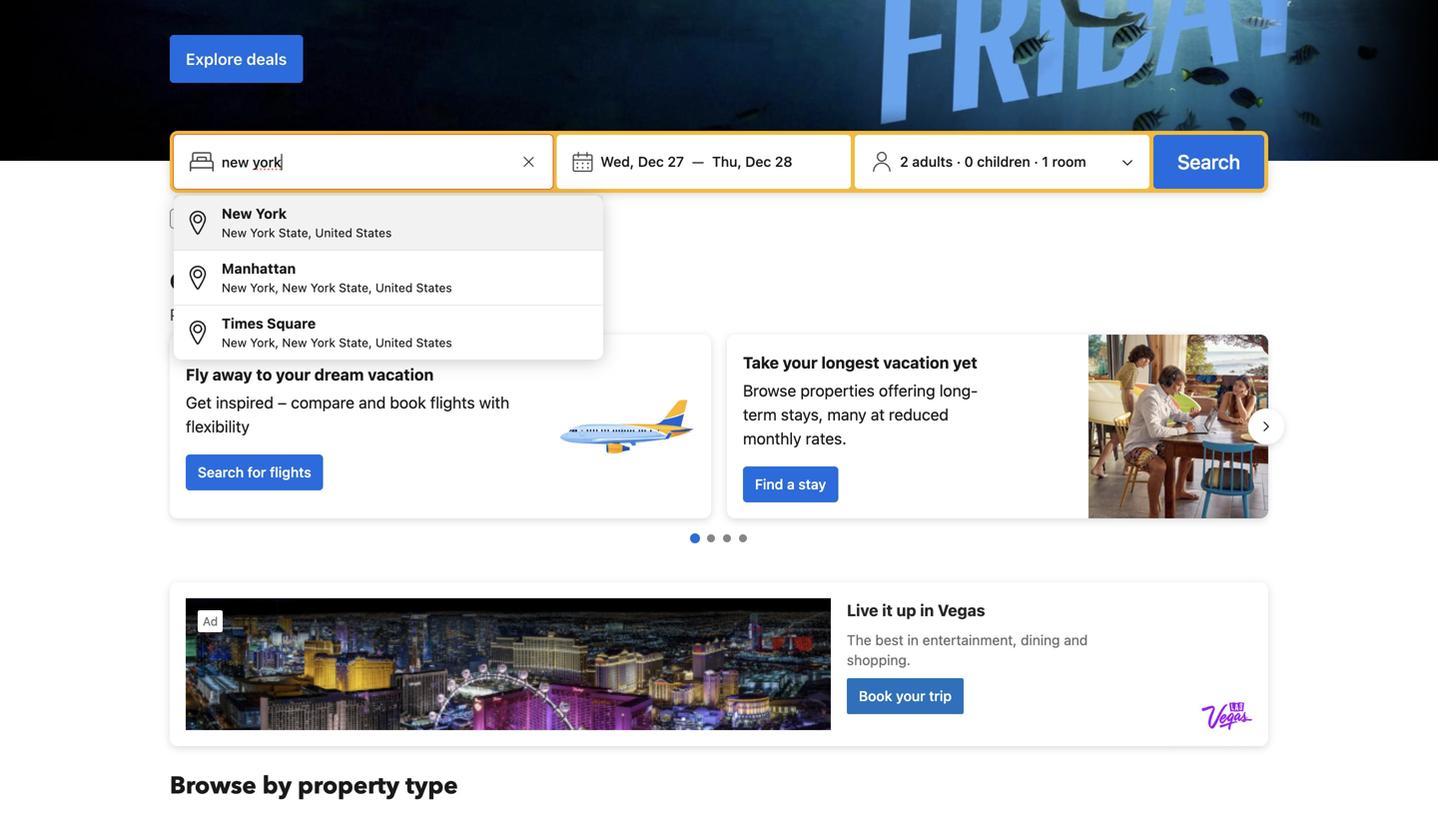 Task type: locate. For each thing, give the bounding box(es) containing it.
fly away to your dream vacation image
[[555, 357, 695, 497]]

thu,
[[712, 153, 742, 170]]

rates.
[[806, 429, 847, 448]]

work
[[302, 210, 333, 227]]

wed,
[[601, 153, 635, 170]]

flights left with on the left of page
[[430, 393, 475, 412]]

for down flexibility
[[248, 464, 266, 481]]

united
[[315, 226, 353, 240], [376, 281, 413, 295], [376, 336, 413, 350]]

compare
[[291, 393, 355, 412]]

children
[[977, 153, 1031, 170]]

square
[[267, 315, 316, 332]]

·
[[957, 153, 961, 170], [1034, 153, 1039, 170]]

2 adults · 0 children · 1 room
[[900, 153, 1087, 170]]

state, inside times square new york, new york state, united states
[[339, 336, 372, 350]]

many
[[828, 405, 867, 424]]

search inside button
[[1178, 150, 1241, 173]]

· left 0
[[957, 153, 961, 170]]

progress bar
[[690, 534, 747, 543]]

flights inside fly away to your dream vacation get inspired – compare and book flights with flexibility
[[430, 393, 475, 412]]

your right take
[[783, 353, 818, 372]]

2 adults · 0 children · 1 room button
[[863, 143, 1142, 181]]

search inside main content
[[198, 464, 244, 481]]

to
[[256, 365, 272, 384]]

your right to
[[276, 365, 311, 384]]

–
[[278, 393, 287, 412]]

vacation up book
[[368, 365, 434, 384]]

1 horizontal spatial search
[[1178, 150, 1241, 173]]

region
[[154, 327, 1285, 527]]

2 vertical spatial states
[[416, 336, 452, 350]]

united inside times square new york, new york state, united states
[[376, 336, 413, 350]]

states
[[356, 226, 392, 240], [416, 281, 452, 295], [416, 336, 452, 350]]

1 horizontal spatial and
[[359, 393, 386, 412]]

offers
[[170, 266, 242, 299]]

i'm traveling for work
[[198, 210, 333, 227]]

and left book
[[359, 393, 386, 412]]

find a stay
[[755, 476, 826, 493]]

room
[[1053, 153, 1087, 170]]

properties
[[801, 381, 875, 400]]

search
[[1178, 150, 1241, 173], [198, 464, 244, 481]]

1 vertical spatial flights
[[270, 464, 311, 481]]

offering
[[879, 381, 936, 400]]

adults
[[913, 153, 953, 170]]

by
[[262, 770, 292, 803]]

dec left 27
[[638, 153, 664, 170]]

your
[[783, 353, 818, 372], [276, 365, 311, 384]]

2 vertical spatial state,
[[339, 336, 372, 350]]

0 horizontal spatial your
[[276, 365, 311, 384]]

explore
[[186, 49, 243, 68]]

browse
[[743, 381, 797, 400], [170, 770, 257, 803]]

dec left 28
[[746, 153, 772, 170]]

0 vertical spatial search
[[1178, 150, 1241, 173]]

flights down the –
[[270, 464, 311, 481]]

0 vertical spatial state,
[[279, 226, 312, 240]]

1 horizontal spatial your
[[783, 353, 818, 372]]

1 vertical spatial york,
[[250, 336, 279, 350]]

york, down manhattan
[[250, 281, 279, 295]]

term
[[743, 405, 777, 424]]

explore deals
[[186, 49, 287, 68]]

main content
[[154, 266, 1285, 814]]

1 horizontal spatial for
[[280, 210, 298, 227]]

2 vertical spatial united
[[376, 336, 413, 350]]

state, down special at top
[[339, 336, 372, 350]]

york,
[[250, 281, 279, 295], [250, 336, 279, 350]]

0 vertical spatial united
[[315, 226, 353, 240]]

0 vertical spatial browse
[[743, 381, 797, 400]]

search for search for flights
[[198, 464, 244, 481]]

0
[[965, 153, 974, 170]]

vacation
[[884, 353, 949, 372], [368, 365, 434, 384]]

york
[[256, 205, 287, 222], [250, 226, 275, 240], [311, 281, 336, 295], [311, 336, 336, 350]]

vacation up offering at the top of page
[[884, 353, 949, 372]]

browse up term
[[743, 381, 797, 400]]

group
[[174, 196, 603, 360]]

1 vertical spatial for
[[441, 305, 461, 324]]

1 vertical spatial states
[[416, 281, 452, 295]]

state, right traveling
[[279, 226, 312, 240]]

0 vertical spatial for
[[280, 210, 298, 227]]

28
[[775, 153, 793, 170]]

state, inside new york new york state, united states
[[279, 226, 312, 240]]

york up dream
[[311, 336, 336, 350]]

browse by property type
[[170, 770, 458, 803]]

manhattan
[[222, 260, 296, 277]]

states inside times square new york, new york state, united states
[[416, 336, 452, 350]]

1 horizontal spatial flights
[[430, 393, 475, 412]]

search for flights
[[198, 464, 311, 481]]

states down the offers at the left top of page
[[416, 336, 452, 350]]

0 horizontal spatial ·
[[957, 153, 961, 170]]

states up the offers at the left top of page
[[416, 281, 452, 295]]

2
[[900, 153, 909, 170]]

for left you
[[441, 305, 461, 324]]

1 vertical spatial and
[[359, 393, 386, 412]]

1 horizontal spatial dec
[[746, 153, 772, 170]]

1 york, from the top
[[250, 281, 279, 295]]

0 horizontal spatial vacation
[[368, 365, 434, 384]]

0 vertical spatial and
[[308, 305, 335, 324]]

2 horizontal spatial for
[[441, 305, 461, 324]]

1 horizontal spatial vacation
[[884, 353, 949, 372]]

york, down 'times'
[[250, 336, 279, 350]]

0 vertical spatial york,
[[250, 281, 279, 295]]

state, up special at top
[[339, 281, 372, 295]]

1 horizontal spatial ·
[[1034, 153, 1039, 170]]

0 horizontal spatial search
[[198, 464, 244, 481]]

for
[[280, 210, 298, 227], [441, 305, 461, 324], [248, 464, 266, 481]]

browse left by
[[170, 770, 257, 803]]

1 vertical spatial state,
[[339, 281, 372, 295]]

york, inside manhattan new york, new york state, united states
[[250, 281, 279, 295]]

york inside manhattan new york, new york state, united states
[[311, 281, 336, 295]]

i'm
[[198, 210, 217, 227]]

flights
[[430, 393, 475, 412], [270, 464, 311, 481]]

1 vertical spatial search
[[198, 464, 244, 481]]

dec
[[638, 153, 664, 170], [746, 153, 772, 170]]

· left 1
[[1034, 153, 1039, 170]]

united down the offers at the left top of page
[[376, 336, 413, 350]]

and
[[308, 305, 335, 324], [359, 393, 386, 412]]

2 york, from the top
[[250, 336, 279, 350]]

at
[[871, 405, 885, 424]]

property
[[298, 770, 400, 803]]

new york option
[[174, 196, 603, 251]]

get
[[186, 393, 212, 412]]

0 horizontal spatial flights
[[270, 464, 311, 481]]

deals,
[[261, 305, 304, 324]]

united up manhattan new york, new york state, united states
[[315, 226, 353, 240]]

0 horizontal spatial dec
[[638, 153, 664, 170]]

states right work
[[356, 226, 392, 240]]

united inside manhattan new york, new york state, united states
[[376, 281, 413, 295]]

york up times square new york, new york state, united states
[[311, 281, 336, 295]]

fly
[[186, 365, 209, 384]]

2 vertical spatial for
[[248, 464, 266, 481]]

for left work
[[280, 210, 298, 227]]

1 horizontal spatial browse
[[743, 381, 797, 400]]

offers
[[395, 305, 437, 324]]

special
[[339, 305, 390, 324]]

1 vertical spatial united
[[376, 281, 413, 295]]

united up the offers at the left top of page
[[376, 281, 413, 295]]

new
[[222, 205, 252, 222], [222, 226, 247, 240], [222, 281, 247, 295], [282, 281, 307, 295], [222, 336, 247, 350], [282, 336, 307, 350]]

state,
[[279, 226, 312, 240], [339, 281, 372, 295], [339, 336, 372, 350]]

book
[[390, 393, 426, 412]]

and right deals,
[[308, 305, 335, 324]]

0 horizontal spatial for
[[248, 464, 266, 481]]

0 horizontal spatial browse
[[170, 770, 257, 803]]

0 vertical spatial flights
[[430, 393, 475, 412]]

0 horizontal spatial and
[[308, 305, 335, 324]]

yet
[[953, 353, 978, 372]]

0 vertical spatial states
[[356, 226, 392, 240]]



Task type: describe. For each thing, give the bounding box(es) containing it.
2 dec from the left
[[746, 153, 772, 170]]

york left work
[[256, 205, 287, 222]]

traveling
[[221, 210, 277, 227]]

browse inside take your longest vacation yet browse properties offering long- term stays, many at reduced monthly rates.
[[743, 381, 797, 400]]

states inside manhattan new york, new york state, united states
[[416, 281, 452, 295]]

take your longest vacation yet image
[[1089, 335, 1269, 519]]

Where are you going? field
[[214, 144, 517, 180]]

advertisement region
[[170, 582, 1269, 746]]

promotions,
[[170, 305, 257, 324]]

stays,
[[781, 405, 824, 424]]

—
[[692, 153, 704, 170]]

1 · from the left
[[957, 153, 961, 170]]

new york new york state, united states
[[222, 205, 392, 240]]

united inside new york new york state, united states
[[315, 226, 353, 240]]

york up manhattan
[[250, 226, 275, 240]]

your inside fly away to your dream vacation get inspired – compare and book flights with flexibility
[[276, 365, 311, 384]]

a
[[787, 476, 795, 493]]

for inside offers promotions, deals, and special offers for you
[[441, 305, 461, 324]]

states inside new york new york state, united states
[[356, 226, 392, 240]]

search for search
[[1178, 150, 1241, 173]]

you
[[465, 305, 491, 324]]

vacation inside take your longest vacation yet browse properties offering long- term stays, many at reduced monthly rates.
[[884, 353, 949, 372]]

long-
[[940, 381, 978, 400]]

thu, dec 28 button
[[704, 144, 801, 180]]

times
[[222, 315, 264, 332]]

away
[[213, 365, 252, 384]]

27
[[668, 153, 684, 170]]

wed, dec 27 button
[[593, 144, 692, 180]]

monthly
[[743, 429, 802, 448]]

deals
[[247, 49, 287, 68]]

manhattan new york, new york state, united states
[[222, 260, 452, 295]]

vacation inside fly away to your dream vacation get inspired – compare and book flights with flexibility
[[368, 365, 434, 384]]

progress bar inside main content
[[690, 534, 747, 543]]

and inside fly away to your dream vacation get inspired – compare and book flights with flexibility
[[359, 393, 386, 412]]

1 vertical spatial browse
[[170, 770, 257, 803]]

take
[[743, 353, 779, 372]]

times square new york, new york state, united states
[[222, 315, 452, 350]]

inspired
[[216, 393, 274, 412]]

with
[[479, 393, 510, 412]]

flexibility
[[186, 417, 250, 436]]

1
[[1042, 153, 1049, 170]]

dream
[[315, 365, 364, 384]]

2 · from the left
[[1034, 153, 1039, 170]]

explore deals link
[[170, 35, 303, 83]]

your inside take your longest vacation yet browse properties offering long- term stays, many at reduced monthly rates.
[[783, 353, 818, 372]]

longest
[[822, 353, 880, 372]]

for inside search for flights link
[[248, 464, 266, 481]]

and inside offers promotions, deals, and special offers for you
[[308, 305, 335, 324]]

search button
[[1154, 135, 1265, 189]]

type
[[406, 770, 458, 803]]

fly away to your dream vacation get inspired – compare and book flights with flexibility
[[186, 365, 510, 436]]

york, inside times square new york, new york state, united states
[[250, 336, 279, 350]]

search for flights link
[[186, 455, 323, 491]]

reduced
[[889, 405, 949, 424]]

take your longest vacation yet browse properties offering long- term stays, many at reduced monthly rates.
[[743, 353, 978, 448]]

group containing new york
[[174, 196, 603, 360]]

find a stay link
[[743, 467, 838, 503]]

main content containing offers
[[154, 266, 1285, 814]]

find
[[755, 476, 784, 493]]

offers promotions, deals, and special offers for you
[[170, 266, 491, 324]]

york inside times square new york, new york state, united states
[[311, 336, 336, 350]]

region containing take your longest vacation yet
[[154, 327, 1285, 527]]

stay
[[799, 476, 826, 493]]

wed, dec 27 — thu, dec 28
[[601, 153, 793, 170]]

1 dec from the left
[[638, 153, 664, 170]]

state, inside manhattan new york, new york state, united states
[[339, 281, 372, 295]]



Task type: vqa. For each thing, say whether or not it's contained in the screenshot.
first Dec from the left
yes



